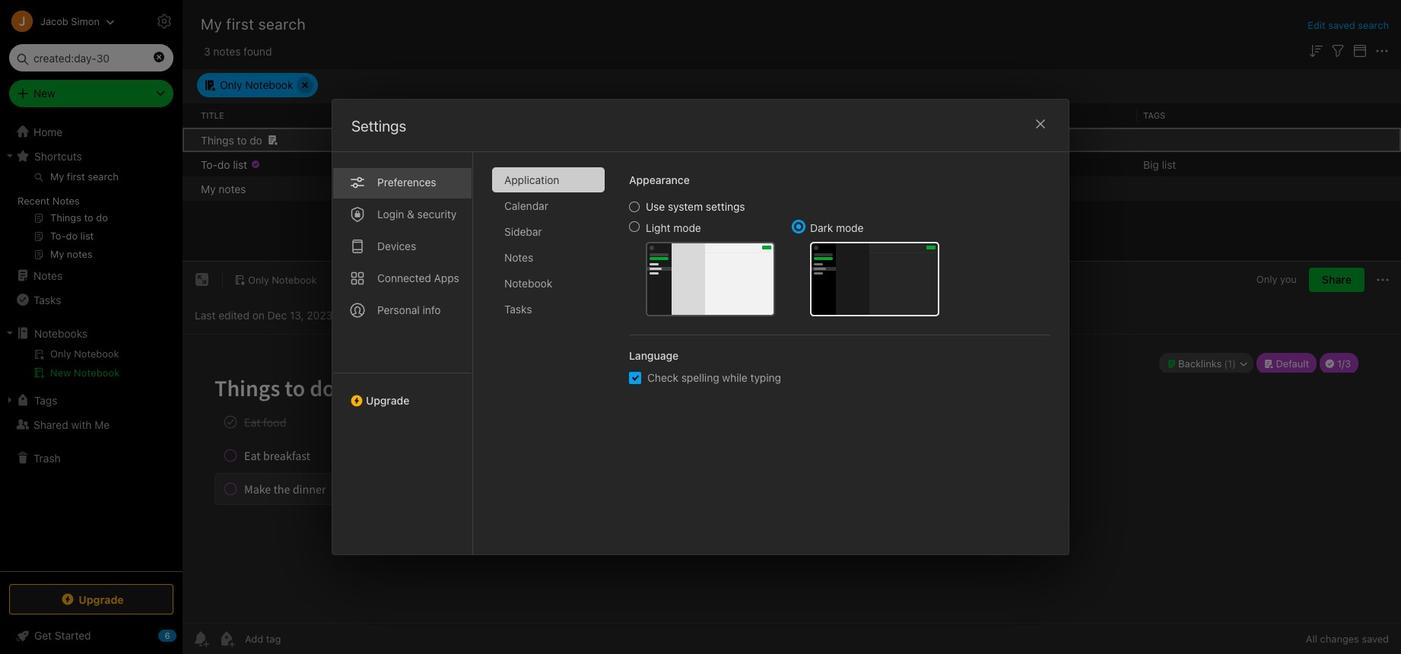 Task type: locate. For each thing, give the bounding box(es) containing it.
connected apps
[[377, 272, 459, 285]]

light
[[646, 221, 671, 234]]

notes up tasks button
[[33, 269, 63, 282]]

0 vertical spatial notes
[[213, 45, 241, 57]]

0 horizontal spatial search
[[258, 15, 306, 33]]

my for my first search
[[201, 15, 222, 33]]

ago up appearance
[[625, 158, 644, 170]]

notes down sidebar
[[504, 251, 534, 264]]

0 vertical spatial 6 min ago
[[595, 158, 644, 170]]

tags
[[1144, 110, 1166, 120], [34, 394, 57, 407]]

&
[[407, 208, 415, 221]]

security
[[417, 208, 457, 221]]

new
[[33, 87, 55, 100], [50, 367, 71, 379]]

recent notes group
[[0, 168, 182, 269]]

do right to
[[250, 133, 262, 146]]

tasks
[[33, 293, 61, 306], [504, 303, 532, 316]]

Dark mode radio
[[794, 221, 804, 232]]

1 vertical spatial upgrade button
[[9, 584, 173, 615]]

only notebook button
[[197, 73, 318, 97], [229, 269, 322, 291]]

edit saved search
[[1308, 19, 1389, 31]]

new inside new popup button
[[33, 87, 55, 100]]

note window element
[[183, 262, 1402, 654]]

Check spelling while typing checkbox
[[629, 372, 641, 384]]

typing
[[751, 371, 781, 384]]

saved
[[1329, 19, 1356, 31], [1362, 633, 1389, 645]]

notebooks link
[[0, 321, 182, 345]]

ago up use system settings radio
[[625, 182, 644, 195]]

new button
[[9, 80, 173, 107]]

1 6 min ago from the top
[[595, 158, 644, 170]]

0 vertical spatial upgrade
[[366, 394, 410, 407]]

my notes
[[201, 182, 246, 195]]

0 vertical spatial min
[[605, 158, 622, 170]]

0 vertical spatial 6
[[595, 158, 602, 170]]

search for my first search
[[258, 15, 306, 33]]

0 horizontal spatial mode
[[674, 221, 701, 234]]

0 horizontal spatial settings
[[192, 14, 231, 27]]

saved right edit
[[1329, 19, 1356, 31]]

do inside button
[[250, 133, 262, 146]]

list down to
[[233, 158, 247, 170]]

13,
[[290, 309, 304, 321]]

1 vertical spatial 6 min ago
[[595, 182, 644, 195]]

1 vertical spatial notes
[[504, 251, 534, 264]]

all
[[1306, 633, 1318, 645]]

shared
[[33, 418, 68, 431]]

to-
[[201, 158, 218, 170]]

notes
[[213, 45, 241, 57], [219, 182, 246, 195]]

tags inside button
[[34, 394, 57, 407]]

add a reminder image
[[192, 630, 210, 648]]

6 min ago up use system settings radio
[[595, 182, 644, 195]]

1 vertical spatial settings
[[352, 117, 407, 135]]

tab list
[[333, 152, 473, 555], [492, 167, 617, 555]]

0 horizontal spatial only
[[220, 78, 242, 91]]

shared with me link
[[0, 412, 182, 437]]

0 vertical spatial new
[[33, 87, 55, 100]]

new up 'home'
[[33, 87, 55, 100]]

0 vertical spatial tags
[[1144, 110, 1166, 120]]

2 horizontal spatial only
[[1257, 273, 1278, 286]]

0 vertical spatial ago
[[625, 158, 644, 170]]

my up 3
[[201, 15, 222, 33]]

0 vertical spatial my
[[201, 15, 222, 33]]

1 horizontal spatial upgrade button
[[333, 373, 473, 413]]

only down 3 notes found
[[220, 78, 242, 91]]

1 vertical spatial min
[[605, 182, 622, 195]]

row group containing things to do
[[183, 127, 1402, 200]]

light mode
[[646, 221, 701, 234]]

1 horizontal spatial tasks
[[504, 303, 532, 316]]

1 horizontal spatial do
[[250, 133, 262, 146]]

ago
[[625, 158, 644, 170], [625, 182, 644, 195]]

last edited on dec 13, 2023
[[195, 309, 333, 321]]

tasks button
[[0, 288, 182, 312]]

appearance
[[629, 173, 690, 186]]

0 horizontal spatial tags
[[34, 394, 57, 407]]

1 vertical spatial only notebook
[[248, 274, 317, 286]]

last
[[195, 309, 216, 321]]

my
[[201, 15, 222, 33], [201, 182, 216, 195]]

notes for 3
[[213, 45, 241, 57]]

tags button
[[0, 388, 182, 412]]

1 vertical spatial saved
[[1362, 633, 1389, 645]]

all changes saved
[[1306, 633, 1389, 645]]

1 vertical spatial notes
[[219, 182, 246, 195]]

0 vertical spatial upgrade button
[[333, 373, 473, 413]]

2 my from the top
[[201, 182, 216, 195]]

only notebook button down found in the left of the page
[[197, 73, 318, 97]]

min
[[605, 158, 622, 170], [605, 182, 622, 195]]

tab list for appearance
[[492, 167, 617, 555]]

only notebook
[[220, 78, 293, 91], [248, 274, 317, 286]]

new for new notebook
[[50, 367, 71, 379]]

tab list containing application
[[492, 167, 617, 555]]

None search field
[[20, 44, 163, 72]]

1 my from the top
[[201, 15, 222, 33]]

notebook down found in the left of the page
[[245, 78, 293, 91]]

tasks down notebook tab
[[504, 303, 532, 316]]

notes right 3
[[213, 45, 241, 57]]

0 vertical spatial settings
[[192, 14, 231, 27]]

only
[[220, 78, 242, 91], [1257, 273, 1278, 286], [248, 274, 269, 286]]

tags up shared
[[34, 394, 57, 407]]

6 min ago
[[595, 158, 644, 170], [595, 182, 644, 195]]

new down notebooks
[[50, 367, 71, 379]]

notebook down notes tab
[[504, 277, 553, 290]]

mode
[[674, 221, 701, 234], [836, 221, 864, 234]]

settings
[[706, 200, 745, 213]]

notes down to-do list
[[219, 182, 246, 195]]

notes inside tab
[[504, 251, 534, 264]]

personal
[[377, 304, 420, 317]]

1 horizontal spatial saved
[[1362, 633, 1389, 645]]

0 horizontal spatial tab list
[[333, 152, 473, 555]]

1 horizontal spatial mode
[[836, 221, 864, 234]]

2 list from the left
[[1162, 158, 1177, 170]]

1 vertical spatial ago
[[625, 182, 644, 195]]

search up found in the left of the page
[[258, 15, 306, 33]]

upgrade for the left upgrade "popup button"
[[79, 593, 124, 606]]

notebook up tags button
[[74, 367, 120, 379]]

me
[[95, 418, 110, 431]]

system
[[668, 200, 703, 213]]

use system settings
[[646, 200, 745, 213]]

connected
[[377, 272, 431, 285]]

only notebook up "dec"
[[248, 274, 317, 286]]

notes tab
[[492, 245, 605, 270]]

settings
[[192, 14, 231, 27], [352, 117, 407, 135]]

notebook
[[245, 78, 293, 91], [272, 274, 317, 286], [504, 277, 553, 290], [74, 367, 120, 379]]

tree
[[0, 119, 183, 571]]

1 ago from the top
[[625, 158, 644, 170]]

do up my notes
[[218, 158, 230, 170]]

with
[[71, 418, 92, 431]]

notebooks
[[34, 327, 88, 340]]

1 horizontal spatial tab list
[[492, 167, 617, 555]]

tree containing home
[[0, 119, 183, 571]]

Use system settings radio
[[629, 202, 640, 212]]

Search text field
[[20, 44, 163, 72]]

upgrade inside tab list
[[366, 394, 410, 407]]

big
[[1144, 158, 1159, 170]]

only notebook button up "dec"
[[229, 269, 322, 291]]

0 vertical spatial do
[[250, 133, 262, 146]]

title
[[201, 110, 224, 120]]

new for new
[[33, 87, 55, 100]]

tasks inside button
[[33, 293, 61, 306]]

check spelling while typing
[[648, 371, 781, 384]]

2 min from the top
[[605, 182, 622, 195]]

settings up 3
[[192, 14, 231, 27]]

1 vertical spatial tags
[[34, 394, 57, 407]]

notes right "recent"
[[52, 195, 80, 207]]

upgrade for upgrade "popup button" in the tab list
[[366, 394, 410, 407]]

tags up big
[[1144, 110, 1166, 120]]

1 vertical spatial my
[[201, 182, 216, 195]]

0 horizontal spatial upgrade button
[[9, 584, 173, 615]]

2023
[[307, 309, 333, 321]]

search inside button
[[1358, 19, 1389, 31]]

new inside new notebook button
[[50, 367, 71, 379]]

expand tags image
[[4, 394, 16, 406]]

6
[[595, 158, 602, 170], [595, 182, 602, 195]]

0 vertical spatial saved
[[1329, 19, 1356, 31]]

1 horizontal spatial search
[[1358, 19, 1389, 31]]

list right big
[[1162, 158, 1177, 170]]

0 horizontal spatial tasks
[[33, 293, 61, 306]]

1 6 from the top
[[595, 158, 602, 170]]

2 ago from the top
[[625, 182, 644, 195]]

dark mode
[[810, 221, 864, 234]]

list
[[233, 158, 247, 170], [1162, 158, 1177, 170]]

1 horizontal spatial upgrade
[[366, 394, 410, 407]]

tab list for application
[[333, 152, 473, 555]]

0 horizontal spatial list
[[233, 158, 247, 170]]

2 6 from the top
[[595, 182, 602, 195]]

trash
[[33, 452, 61, 465]]

only you
[[1257, 273, 1297, 286]]

saved right changes
[[1362, 633, 1389, 645]]

column header
[[881, 109, 1131, 122]]

upgrade button
[[333, 373, 473, 413], [9, 584, 173, 615]]

mode down system on the top of the page
[[674, 221, 701, 234]]

1 list from the left
[[233, 158, 247, 170]]

0 vertical spatial notes
[[52, 195, 80, 207]]

home
[[33, 125, 63, 138]]

upgrade button inside tab list
[[333, 373, 473, 413]]

upgrade
[[366, 394, 410, 407], [79, 593, 124, 606]]

notes inside group
[[52, 195, 80, 207]]

big list
[[1144, 158, 1177, 170]]

3 notes found
[[204, 45, 272, 57]]

1 horizontal spatial list
[[1162, 158, 1177, 170]]

apps
[[434, 272, 459, 285]]

notebook inside note window element
[[272, 274, 317, 286]]

only left you
[[1257, 273, 1278, 286]]

6 min ago up appearance
[[595, 158, 644, 170]]

1 vertical spatial only notebook button
[[229, 269, 322, 291]]

search right edit
[[1358, 19, 1389, 31]]

1 vertical spatial 6
[[595, 182, 602, 195]]

search
[[258, 15, 306, 33], [1358, 19, 1389, 31]]

1 horizontal spatial tags
[[1144, 110, 1166, 120]]

notebook tab
[[492, 271, 605, 296]]

my down "to-"
[[201, 182, 216, 195]]

only up on
[[248, 274, 269, 286]]

1 vertical spatial upgrade
[[79, 593, 124, 606]]

tasks up notebooks
[[33, 293, 61, 306]]

row group
[[183, 127, 1402, 200]]

0 horizontal spatial do
[[218, 158, 230, 170]]

mode right dark
[[836, 221, 864, 234]]

notebook up 13,
[[272, 274, 317, 286]]

1 horizontal spatial only
[[248, 274, 269, 286]]

notes
[[52, 195, 80, 207], [504, 251, 534, 264], [33, 269, 63, 282]]

option group containing use system settings
[[629, 200, 940, 317]]

do
[[250, 133, 262, 146], [218, 158, 230, 170]]

option group
[[629, 200, 940, 317]]

only notebook down found in the left of the page
[[220, 78, 293, 91]]

settings up preferences
[[352, 117, 407, 135]]

1 mode from the left
[[674, 221, 701, 234]]

tab list containing preferences
[[333, 152, 473, 555]]

0 vertical spatial only notebook button
[[197, 73, 318, 97]]

use
[[646, 200, 665, 213]]

2 mode from the left
[[836, 221, 864, 234]]

1 vertical spatial new
[[50, 367, 71, 379]]

0 horizontal spatial upgrade
[[79, 593, 124, 606]]

0 horizontal spatial saved
[[1329, 19, 1356, 31]]

while
[[722, 371, 748, 384]]



Task type: describe. For each thing, give the bounding box(es) containing it.
language
[[629, 349, 679, 362]]

new notebook
[[50, 367, 120, 379]]

1 min from the top
[[605, 158, 622, 170]]

changes
[[1321, 633, 1360, 645]]

close image
[[1032, 115, 1050, 133]]

new notebook button
[[0, 364, 182, 382]]

expand notebooks image
[[4, 327, 16, 339]]

things to do button
[[183, 127, 1402, 152]]

sidebar
[[504, 225, 542, 238]]

on
[[252, 309, 265, 321]]

tasks inside tab
[[504, 303, 532, 316]]

my for my notes
[[201, 182, 216, 195]]

only notebook button inside note window element
[[229, 269, 322, 291]]

edit saved search button
[[1308, 18, 1389, 33]]

calendar
[[504, 199, 549, 212]]

you
[[1281, 273, 1297, 286]]

1 vertical spatial do
[[218, 158, 230, 170]]

edit
[[1308, 19, 1326, 31]]

expand note image
[[193, 271, 212, 289]]

first
[[226, 15, 254, 33]]

to
[[237, 133, 247, 146]]

login & security
[[377, 208, 457, 221]]

things
[[201, 133, 234, 146]]

share
[[1322, 273, 1352, 286]]

application tab
[[492, 167, 605, 193]]

2 vertical spatial notes
[[33, 269, 63, 282]]

only notebook inside note window element
[[248, 274, 317, 286]]

found
[[244, 45, 272, 57]]

dark
[[810, 221, 833, 234]]

notes for my
[[219, 182, 246, 195]]

recent
[[18, 195, 50, 207]]

new notebook group
[[0, 345, 182, 388]]

login
[[377, 208, 404, 221]]

notebook inside tab
[[504, 277, 553, 290]]

shortcuts
[[34, 150, 82, 162]]

2 6 min ago from the top
[[595, 182, 644, 195]]

3
[[204, 45, 210, 57]]

search for edit saved search
[[1358, 19, 1389, 31]]

my first search
[[201, 15, 306, 33]]

notes link
[[0, 263, 182, 288]]

things to do
[[201, 133, 262, 146]]

preferences
[[377, 176, 436, 189]]

settings tooltip
[[169, 6, 243, 36]]

settings inside tooltip
[[192, 14, 231, 27]]

devices
[[377, 240, 416, 253]]

shared with me
[[33, 418, 110, 431]]

1 horizontal spatial settings
[[352, 117, 407, 135]]

shortcuts button
[[0, 144, 182, 168]]

Light mode radio
[[629, 221, 640, 232]]

recent notes
[[18, 195, 80, 207]]

share button
[[1309, 268, 1365, 292]]

tasks tab
[[492, 297, 605, 322]]

to-do list
[[201, 158, 247, 170]]

calendar tab
[[492, 193, 605, 218]]

home link
[[0, 119, 183, 144]]

0 vertical spatial only notebook
[[220, 78, 293, 91]]

info
[[423, 304, 441, 317]]

sidebar tab
[[492, 219, 605, 244]]

check
[[648, 371, 679, 384]]

application
[[504, 173, 560, 186]]

saved inside note window element
[[1362, 633, 1389, 645]]

settings image
[[155, 12, 173, 30]]

trash link
[[0, 446, 182, 470]]

Note Editor text field
[[183, 335, 1402, 623]]

edited
[[219, 309, 250, 321]]

dec
[[268, 309, 287, 321]]

saved inside button
[[1329, 19, 1356, 31]]

spelling
[[682, 371, 720, 384]]

mode for light mode
[[674, 221, 701, 234]]

add tag image
[[218, 630, 236, 648]]

personal info
[[377, 304, 441, 317]]

mode for dark mode
[[836, 221, 864, 234]]

notebook inside button
[[74, 367, 120, 379]]



Task type: vqa. For each thing, say whether or not it's contained in the screenshot.
TREE at left inside the 'Main' element
no



